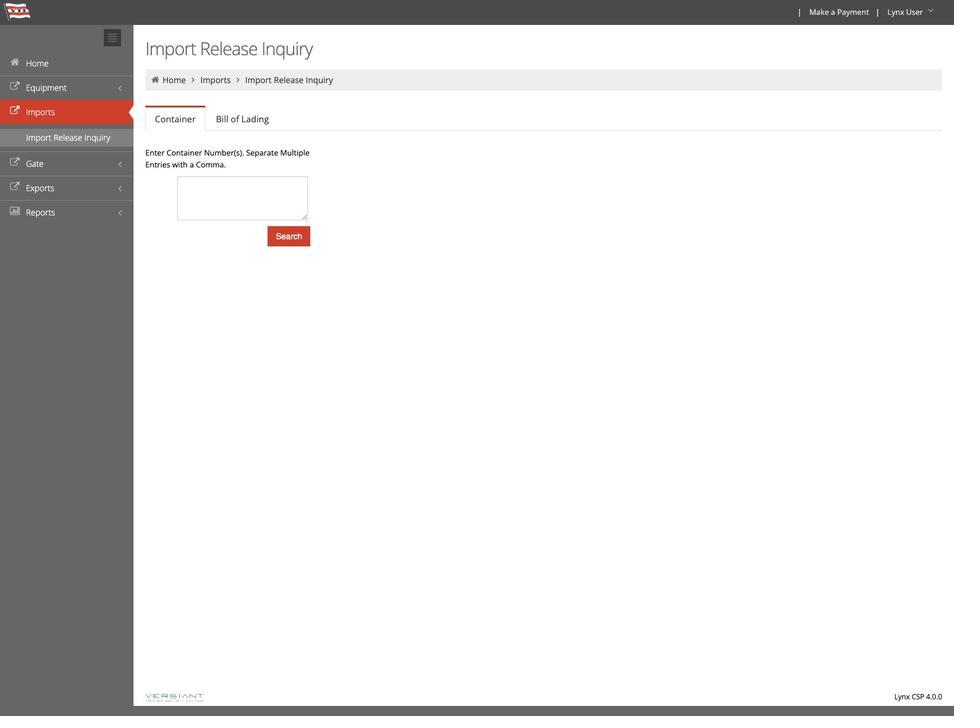 Task type: describe. For each thing, give the bounding box(es) containing it.
user
[[907, 7, 924, 17]]

enter container number(s).  separate multiple entries with a comma.
[[145, 147, 310, 170]]

comma.
[[196, 159, 226, 170]]

make a payment link
[[805, 0, 874, 25]]

separate
[[246, 147, 278, 158]]

bill of lading
[[216, 113, 269, 125]]

2 horizontal spatial release
[[274, 74, 304, 85]]

0 horizontal spatial imports link
[[0, 100, 134, 124]]

0 vertical spatial import release inquiry
[[145, 36, 313, 61]]

external link image for gate
[[9, 159, 21, 167]]

entries
[[145, 159, 170, 170]]

lynx for lynx csp 4.0.0
[[895, 692, 910, 702]]

make
[[810, 7, 830, 17]]

0 vertical spatial container
[[155, 113, 196, 125]]

gate link
[[0, 151, 134, 176]]

angle right image
[[233, 75, 243, 84]]

of
[[231, 113, 239, 125]]

reports link
[[0, 200, 134, 224]]

1 vertical spatial imports
[[26, 106, 55, 118]]

0 vertical spatial import release inquiry link
[[245, 74, 333, 85]]

1 horizontal spatial a
[[832, 7, 836, 17]]

0 vertical spatial inquiry
[[262, 36, 313, 61]]

0 horizontal spatial home image
[[9, 58, 21, 66]]

0 horizontal spatial home link
[[0, 51, 134, 75]]

bill of lading link
[[207, 107, 279, 131]]

0 horizontal spatial release
[[54, 132, 82, 143]]

number(s).
[[204, 147, 244, 158]]

csp
[[912, 692, 925, 702]]

a inside enter container number(s).  separate multiple entries with a comma.
[[190, 159, 194, 170]]

versiant image
[[145, 693, 204, 702]]

equipment link
[[0, 75, 134, 100]]

bill
[[216, 113, 229, 125]]

container link
[[145, 107, 205, 131]]

external link image
[[9, 183, 21, 191]]

search
[[276, 232, 302, 241]]

exports link
[[0, 176, 134, 200]]

0 vertical spatial release
[[200, 36, 258, 61]]

payment
[[838, 7, 870, 17]]

1 vertical spatial import release inquiry link
[[0, 129, 134, 147]]

external link image for equipment
[[9, 83, 21, 91]]

import for top import release inquiry link
[[245, 74, 272, 85]]

1 vertical spatial import release inquiry
[[245, 74, 333, 85]]

1 | from the left
[[798, 7, 802, 17]]

search button
[[268, 226, 311, 246]]

with
[[172, 159, 188, 170]]

gate
[[26, 158, 44, 169]]

lading
[[242, 113, 269, 125]]

lynx user link
[[883, 0, 942, 25]]

1 horizontal spatial imports link
[[201, 74, 231, 85]]



Task type: vqa. For each thing, say whether or not it's contained in the screenshot.
external link icon inside Exports link
no



Task type: locate. For each thing, give the bounding box(es) containing it.
1 external link image from the top
[[9, 83, 21, 91]]

0 horizontal spatial a
[[190, 159, 194, 170]]

2 horizontal spatial import
[[245, 74, 272, 85]]

reports
[[26, 207, 55, 218]]

imports down equipment at the left top
[[26, 106, 55, 118]]

multiple
[[280, 147, 310, 158]]

home image left angle right image
[[150, 75, 161, 84]]

import inside import release inquiry link
[[26, 132, 51, 143]]

0 vertical spatial import
[[145, 36, 196, 61]]

external link image inside gate link
[[9, 159, 21, 167]]

None text field
[[178, 176, 308, 220]]

2 | from the left
[[876, 7, 880, 17]]

|
[[798, 7, 802, 17], [876, 7, 880, 17]]

import up angle right image
[[145, 36, 196, 61]]

2 external link image from the top
[[9, 107, 21, 115]]

external link image
[[9, 83, 21, 91], [9, 107, 21, 115], [9, 159, 21, 167]]

1 vertical spatial home
[[163, 74, 186, 85]]

0 vertical spatial a
[[832, 7, 836, 17]]

angle right image
[[188, 75, 199, 84]]

1 horizontal spatial home
[[163, 74, 186, 85]]

2 vertical spatial import release inquiry
[[26, 132, 110, 143]]

container inside enter container number(s).  separate multiple entries with a comma.
[[167, 147, 202, 158]]

0 vertical spatial home image
[[9, 58, 21, 66]]

import right angle right icon
[[245, 74, 272, 85]]

import release inquiry
[[145, 36, 313, 61], [245, 74, 333, 85], [26, 132, 110, 143]]

0 vertical spatial lynx
[[888, 7, 905, 17]]

home left angle right image
[[163, 74, 186, 85]]

0 horizontal spatial home
[[26, 58, 49, 69]]

container up with
[[167, 147, 202, 158]]

external link image down equipment link at the left top
[[9, 107, 21, 115]]

bar chart image
[[9, 207, 21, 216]]

lynx
[[888, 7, 905, 17], [895, 692, 910, 702]]

2 vertical spatial import
[[26, 132, 51, 143]]

external link image for imports
[[9, 107, 21, 115]]

home image
[[9, 58, 21, 66], [150, 75, 161, 84]]

imports link
[[201, 74, 231, 85], [0, 100, 134, 124]]

1 vertical spatial imports link
[[0, 100, 134, 124]]

import release inquiry up angle right icon
[[145, 36, 313, 61]]

1 vertical spatial external link image
[[9, 107, 21, 115]]

1 horizontal spatial home image
[[150, 75, 161, 84]]

lynx user
[[888, 7, 924, 17]]

imports link left angle right icon
[[201, 74, 231, 85]]

import release inquiry link
[[245, 74, 333, 85], [0, 129, 134, 147]]

lynx left csp
[[895, 692, 910, 702]]

import release inquiry up gate link
[[26, 132, 110, 143]]

release
[[200, 36, 258, 61], [274, 74, 304, 85], [54, 132, 82, 143]]

imports left angle right icon
[[201, 74, 231, 85]]

home link
[[0, 51, 134, 75], [163, 74, 186, 85]]

1 horizontal spatial import
[[145, 36, 196, 61]]

lynx csp 4.0.0
[[895, 692, 943, 702]]

2 vertical spatial inquiry
[[85, 132, 110, 143]]

import up gate
[[26, 132, 51, 143]]

3 external link image from the top
[[9, 159, 21, 167]]

import release inquiry link right angle right icon
[[245, 74, 333, 85]]

home image up equipment link at the left top
[[9, 58, 21, 66]]

0 vertical spatial external link image
[[9, 83, 21, 91]]

1 vertical spatial inquiry
[[306, 74, 333, 85]]

exports
[[26, 182, 54, 194]]

home link up equipment at the left top
[[0, 51, 134, 75]]

container up enter
[[155, 113, 196, 125]]

1 vertical spatial container
[[167, 147, 202, 158]]

1 vertical spatial a
[[190, 159, 194, 170]]

0 vertical spatial imports link
[[201, 74, 231, 85]]

import release inquiry right angle right icon
[[245, 74, 333, 85]]

1 vertical spatial release
[[274, 74, 304, 85]]

1 vertical spatial import
[[245, 74, 272, 85]]

home up equipment at the left top
[[26, 58, 49, 69]]

make a payment
[[810, 7, 870, 17]]

angle down image
[[926, 7, 938, 15]]

1 horizontal spatial home link
[[163, 74, 186, 85]]

2 vertical spatial release
[[54, 132, 82, 143]]

0 vertical spatial home
[[26, 58, 49, 69]]

import
[[145, 36, 196, 61], [245, 74, 272, 85], [26, 132, 51, 143]]

external link image left equipment at the left top
[[9, 83, 21, 91]]

imports
[[201, 74, 231, 85], [26, 106, 55, 118]]

| right the payment at the right
[[876, 7, 880, 17]]

0 horizontal spatial imports
[[26, 106, 55, 118]]

inquiry
[[262, 36, 313, 61], [306, 74, 333, 85], [85, 132, 110, 143]]

import for the bottommost import release inquiry link
[[26, 132, 51, 143]]

enter
[[145, 147, 165, 158]]

0 horizontal spatial import
[[26, 132, 51, 143]]

1 horizontal spatial |
[[876, 7, 880, 17]]

import release inquiry link up gate link
[[0, 129, 134, 147]]

1 vertical spatial home image
[[150, 75, 161, 84]]

imports link down equipment at the left top
[[0, 100, 134, 124]]

home
[[26, 58, 49, 69], [163, 74, 186, 85]]

external link image inside equipment link
[[9, 83, 21, 91]]

lynx for lynx user
[[888, 7, 905, 17]]

a
[[832, 7, 836, 17], [190, 159, 194, 170]]

1 horizontal spatial release
[[200, 36, 258, 61]]

external link image left gate
[[9, 159, 21, 167]]

1 horizontal spatial imports
[[201, 74, 231, 85]]

a right with
[[190, 159, 194, 170]]

container
[[155, 113, 196, 125], [167, 147, 202, 158]]

| left the make
[[798, 7, 802, 17]]

1 horizontal spatial import release inquiry link
[[245, 74, 333, 85]]

equipment
[[26, 82, 67, 93]]

release up gate link
[[54, 132, 82, 143]]

a right the make
[[832, 7, 836, 17]]

release right angle right icon
[[274, 74, 304, 85]]

release up angle right icon
[[200, 36, 258, 61]]

4.0.0
[[927, 692, 943, 702]]

0 horizontal spatial |
[[798, 7, 802, 17]]

0 vertical spatial imports
[[201, 74, 231, 85]]

2 vertical spatial external link image
[[9, 159, 21, 167]]

lynx left user
[[888, 7, 905, 17]]

1 vertical spatial lynx
[[895, 692, 910, 702]]

0 horizontal spatial import release inquiry link
[[0, 129, 134, 147]]

home link left angle right image
[[163, 74, 186, 85]]



